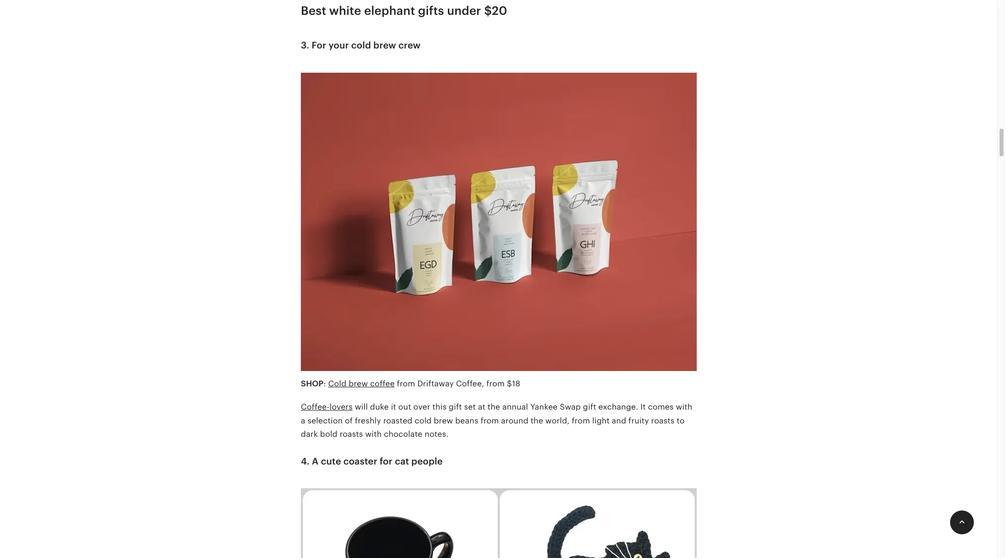 Task type: describe. For each thing, give the bounding box(es) containing it.
elephant
[[364, 4, 415, 17]]

will
[[355, 403, 368, 412]]

4. a cute coaster for cat people
[[301, 456, 443, 467]]

driftaway
[[417, 379, 454, 389]]

exchange.
[[598, 403, 638, 412]]

it
[[640, 403, 646, 412]]

2 gift from the left
[[583, 403, 596, 412]]

of
[[345, 416, 353, 425]]

$18
[[507, 379, 520, 389]]

over
[[413, 403, 430, 412]]

under
[[447, 4, 481, 17]]

0 horizontal spatial brew
[[349, 379, 368, 389]]

0 horizontal spatial with
[[365, 429, 382, 439]]

from down "at"
[[481, 416, 499, 425]]

cute
[[321, 456, 341, 467]]

best
[[301, 4, 326, 17]]

0 vertical spatial the
[[488, 403, 500, 412]]

and
[[612, 416, 626, 425]]

chocolate
[[384, 429, 422, 439]]

$20
[[484, 4, 507, 17]]

dark
[[301, 429, 318, 439]]

fruity
[[629, 416, 649, 425]]

it
[[391, 403, 396, 412]]

4.
[[301, 456, 310, 467]]

a
[[312, 456, 319, 467]]

0 horizontal spatial cold
[[351, 40, 371, 51]]

around
[[501, 416, 528, 425]]

coaster
[[343, 456, 377, 467]]

best white elephant gifts under $20
[[301, 4, 507, 17]]

for
[[380, 456, 393, 467]]

from down swap
[[572, 416, 590, 425]]

cat
[[395, 456, 409, 467]]

coffee-lovers
[[301, 403, 353, 412]]

cold
[[328, 379, 347, 389]]

roasted
[[383, 416, 412, 425]]

coffee,
[[456, 379, 484, 389]]

lovers
[[330, 403, 353, 412]]

:
[[324, 379, 326, 389]]

comes
[[648, 403, 674, 412]]

for
[[312, 40, 326, 51]]

beans
[[455, 416, 478, 425]]



Task type: vqa. For each thing, say whether or not it's contained in the screenshot.
second personalized glass tumbler with name and birth flower for iced coffee with lid and straw gift for her birthday gift customized gift for mom bridal party gift bachelorette party gift christmas gift party favors company gift personalized gift darlify IMAGE from the top
no



Task type: locate. For each thing, give the bounding box(es) containing it.
shop : cold brew coffee from driftaway coffee, from $18
[[301, 379, 520, 389]]

will duke it out over this gift set at the annual yankee swap gift exchange. it comes with a selection of freshly roasted cold brew beans from around the world, from light and fruity roasts to dark bold roasts with chocolate notes.
[[301, 403, 692, 439]]

with up to
[[676, 403, 692, 412]]

a
[[301, 416, 305, 425]]

at
[[478, 403, 485, 412]]

cold down over
[[415, 416, 432, 425]]

light
[[592, 416, 610, 425]]

brew right cold
[[349, 379, 368, 389]]

your
[[329, 40, 349, 51]]

1 horizontal spatial cold
[[415, 416, 432, 425]]

out
[[398, 403, 411, 412]]

yankee
[[530, 403, 558, 412]]

crew
[[398, 40, 421, 51]]

0 vertical spatial brew
[[373, 40, 396, 51]]

3.
[[301, 40, 309, 51]]

selection
[[308, 416, 343, 425]]

3. for your cold brew crew
[[301, 40, 421, 51]]

people
[[411, 456, 443, 467]]

roasts down comes
[[651, 416, 675, 425]]

from left $18 in the bottom right of the page
[[486, 379, 505, 389]]

with down freshly
[[365, 429, 382, 439]]

from up 'out'
[[397, 379, 415, 389]]

notes.
[[425, 429, 449, 439]]

gift
[[449, 403, 462, 412], [583, 403, 596, 412]]

duke
[[370, 403, 389, 412]]

gift up light
[[583, 403, 596, 412]]

freshly
[[355, 416, 381, 425]]

1 vertical spatial cold
[[415, 416, 432, 425]]

brew down this
[[434, 416, 453, 425]]

to
[[677, 416, 685, 425]]

1 vertical spatial the
[[531, 416, 543, 425]]

cold
[[351, 40, 371, 51], [415, 416, 432, 425]]

cold inside will duke it out over this gift set at the annual yankee swap gift exchange. it comes with a selection of freshly roasted cold brew beans from around the world, from light and fruity roasts to dark bold roasts with chocolate notes.
[[415, 416, 432, 425]]

0 vertical spatial cold
[[351, 40, 371, 51]]

1 horizontal spatial gift
[[583, 403, 596, 412]]

set
[[464, 403, 476, 412]]

brew left crew on the left
[[373, 40, 396, 51]]

with
[[676, 403, 692, 412], [365, 429, 382, 439]]

gifts
[[418, 4, 444, 17]]

the down yankee
[[531, 416, 543, 425]]

swap
[[560, 403, 581, 412]]

roasts
[[651, 416, 675, 425], [340, 429, 363, 439]]

0 horizontal spatial gift
[[449, 403, 462, 412]]

coffee-
[[301, 403, 330, 412]]

0 vertical spatial roasts
[[651, 416, 675, 425]]

1 gift from the left
[[449, 403, 462, 412]]

0 horizontal spatial the
[[488, 403, 500, 412]]

world,
[[545, 416, 570, 425]]

gift left set
[[449, 403, 462, 412]]

roasts down of
[[340, 429, 363, 439]]

best funny white elephant gifts: cat butt coaster image
[[301, 482, 697, 558]]

cold brew coffee link
[[328, 379, 395, 389]]

the right "at"
[[488, 403, 500, 412]]

1 vertical spatial with
[[365, 429, 382, 439]]

1 vertical spatial roasts
[[340, 429, 363, 439]]

bold
[[320, 429, 338, 439]]

brew
[[373, 40, 396, 51], [349, 379, 368, 389], [434, 416, 453, 425]]

0 horizontal spatial roasts
[[340, 429, 363, 439]]

white elephant gifts under $20 - cold brew coffee kit image
[[301, 66, 697, 377]]

brew inside will duke it out over this gift set at the annual yankee swap gift exchange. it comes with a selection of freshly roasted cold brew beans from around the world, from light and fruity roasts to dark bold roasts with chocolate notes.
[[434, 416, 453, 425]]

1 horizontal spatial the
[[531, 416, 543, 425]]

1 horizontal spatial roasts
[[651, 416, 675, 425]]

0 vertical spatial with
[[676, 403, 692, 412]]

coffee
[[370, 379, 395, 389]]

annual
[[502, 403, 528, 412]]

white
[[329, 4, 361, 17]]

cold right your at the top left of page
[[351, 40, 371, 51]]

2 vertical spatial brew
[[434, 416, 453, 425]]

shop
[[301, 379, 324, 389]]

2 horizontal spatial brew
[[434, 416, 453, 425]]

from
[[397, 379, 415, 389], [486, 379, 505, 389], [481, 416, 499, 425], [572, 416, 590, 425]]

coffee-lovers link
[[301, 403, 353, 412]]

1 horizontal spatial brew
[[373, 40, 396, 51]]

1 vertical spatial brew
[[349, 379, 368, 389]]

the
[[488, 403, 500, 412], [531, 416, 543, 425]]

this
[[433, 403, 447, 412]]

1 horizontal spatial with
[[676, 403, 692, 412]]



